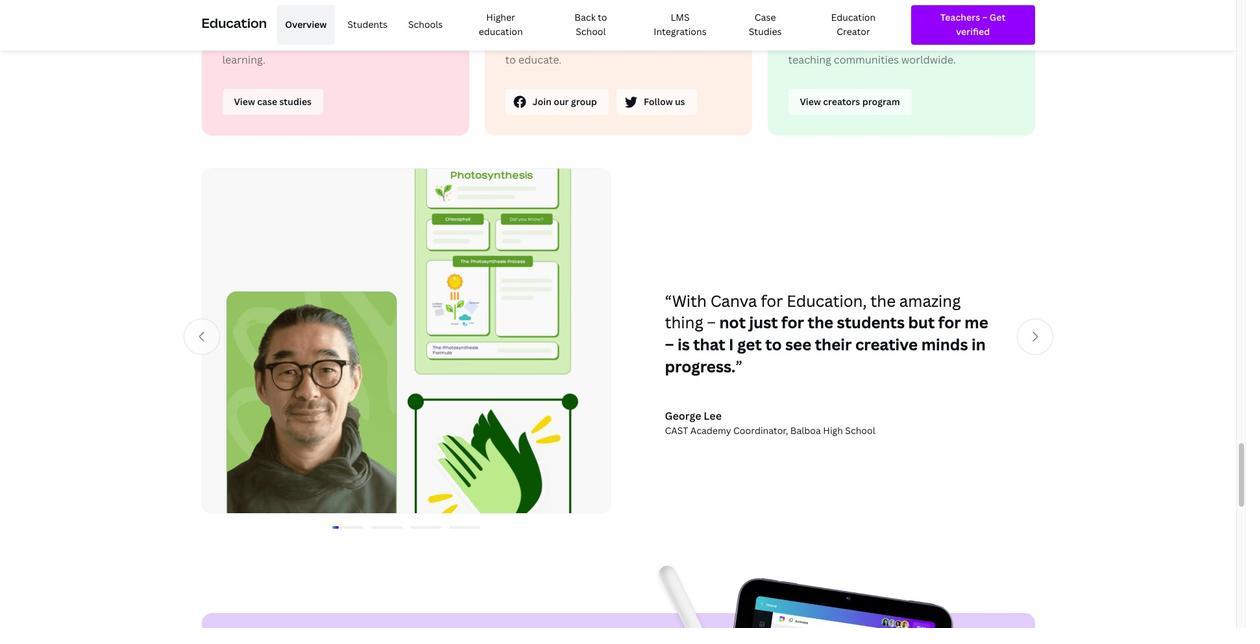 Task type: vqa. For each thing, say whether or not it's contained in the screenshot.
'great' to the left
no



Task type: describe. For each thing, give the bounding box(es) containing it.
to inside back to school
[[598, 11, 607, 23]]

1 vertical spatial and
[[333, 2, 352, 17]]

canva.
[[906, 2, 940, 17]]

case studies link
[[730, 5, 801, 45]]

canva inside discover how schools and district administrators are using canva for education to deliver creative and collaborative learning.
[[346, 19, 377, 33]]

case studies
[[749, 11, 782, 38]]

a inside create, publish and earn from your education templates in canva. education creators is a new program that enables educators to share their designs with teaching communities worldwide.
[[845, 19, 851, 33]]

view case studies image
[[234, 95, 312, 109]]

see
[[786, 334, 812, 355]]

discover how schools and district administrators are using canva for education to deliver creative and collaborative learning.
[[222, 2, 448, 67]]

canva inside "with canva for education, the amazing thing –
[[711, 290, 757, 311]]

from
[[913, 0, 938, 0]]

not
[[720, 312, 746, 333]]

district
[[355, 2, 391, 17]]

is inside not just for the students but for me – is that i get to see their creative minds in progress.
[[678, 334, 690, 355]]

schools link
[[401, 5, 451, 45]]

cast
[[665, 425, 688, 437]]

group
[[505, 19, 535, 33]]

academy
[[691, 425, 731, 437]]

learning.
[[222, 52, 266, 67]]

aims
[[660, 19, 683, 33]]

me
[[965, 312, 989, 333]]

their inside not just for the students but for me – is that i get to see their creative minds in progress.
[[815, 334, 852, 355]]

education up deliver at the top left
[[202, 14, 267, 32]]

creators
[[789, 19, 832, 33]]

canva down aims
[[645, 36, 676, 50]]

thing
[[665, 312, 704, 333]]

schools
[[408, 18, 443, 31]]

creative inside not just for the students but for me – is that i get to see their creative minds in progress.
[[856, 334, 918, 355]]

back to school link
[[551, 5, 631, 45]]

to inside discover how schools and district administrators are using canva for education to deliver creative and collaborative learning.
[[222, 36, 233, 50]]

an
[[658, 2, 670, 17]]

minds
[[922, 334, 968, 355]]

program
[[876, 19, 919, 33]]

discover
[[222, 2, 266, 17]]

create,
[[789, 0, 825, 0]]

"
[[736, 356, 743, 377]]

george lee portrait image
[[202, 168, 611, 514]]

"with canva for education, the amazing thing –
[[665, 290, 961, 333]]

– inside not just for the students but for me – is that i get to see their creative minds in progress.
[[665, 334, 674, 355]]

lms integrations
[[654, 11, 707, 38]]

are
[[299, 19, 315, 33]]

schools
[[292, 2, 331, 17]]

students
[[837, 312, 905, 333]]

to down exclusive
[[686, 19, 697, 33]]

exclusive
[[673, 2, 718, 17]]

to inside create, publish and earn from your education templates in canva. education creators is a new program that enables educators to share their designs with teaching communities worldwide.
[[842, 36, 852, 50]]

2 vertical spatial and
[[316, 36, 335, 50]]

george lee cast academy coordinator, balboa high school
[[665, 409, 876, 437]]

for inside the canva teachers community is an exclusive group for school teachers that aims to empower teachers by using canva as a tool to educate.
[[537, 19, 552, 33]]

students link
[[340, 5, 395, 45]]

earn
[[888, 0, 911, 0]]

worldwide.
[[902, 52, 956, 67]]

0 vertical spatial teachers
[[590, 19, 634, 33]]

view creators program image
[[800, 95, 900, 109]]

new
[[853, 19, 874, 33]]

your
[[940, 0, 963, 0]]

back
[[575, 11, 596, 23]]

creative inside discover how schools and district administrators are using canva for education to deliver creative and collaborative learning.
[[273, 36, 313, 50]]

1 vertical spatial teachers
[[555, 36, 599, 50]]

educators
[[789, 36, 839, 50]]

high
[[823, 425, 843, 437]]

using inside the canva teachers community is an exclusive group for school teachers that aims to empower teachers by using canva as a tool to educate.
[[616, 36, 643, 50]]

canva up group
[[505, 2, 537, 17]]

overview
[[285, 18, 327, 31]]

enables
[[945, 19, 984, 33]]

is inside create, publish and earn from your education templates in canva. education creators is a new program that enables educators to share their designs with teaching communities worldwide.
[[835, 19, 842, 33]]

menu bar inside education element
[[272, 5, 901, 45]]

in inside create, publish and earn from your education templates in canva. education creators is a new program that enables educators to share their designs with teaching communities worldwide.
[[895, 2, 904, 17]]

but
[[909, 312, 935, 333]]

1 vertical spatial education
[[479, 26, 523, 38]]

school inside george lee cast academy coordinator, balboa high school
[[846, 425, 876, 437]]

"with
[[665, 290, 707, 311]]

lms
[[671, 11, 690, 23]]

not just for the students but for me – is that i get to see their creative minds in progress.
[[665, 312, 989, 377]]

education,
[[787, 290, 867, 311]]

lms integrations link
[[636, 5, 725, 45]]

with
[[952, 36, 973, 50]]

how
[[269, 2, 290, 17]]

creator
[[837, 26, 871, 38]]

overview link
[[277, 5, 335, 45]]



Task type: locate. For each thing, give the bounding box(es) containing it.
create, publish and earn from your education templates in canva. education creators is a new program that enables educators to share their designs with teaching communities worldwide.
[[789, 0, 994, 67]]

0 horizontal spatial –
[[665, 334, 674, 355]]

canva up collaborative
[[346, 19, 377, 33]]

education right the students link
[[397, 19, 448, 33]]

is down 'thing' at the right of page
[[678, 334, 690, 355]]

using right by at the left of page
[[616, 36, 643, 50]]

teachers down community on the top
[[590, 19, 634, 33]]

share
[[855, 36, 883, 50]]

their inside create, publish and earn from your education templates in canva. education creators is a new program that enables educators to share their designs with teaching communities worldwide.
[[885, 36, 909, 50]]

the inside not just for the students but for me – is that i get to see their creative minds in progress.
[[808, 312, 834, 333]]

teachers – get verified image
[[923, 10, 1024, 39]]

integrations
[[654, 26, 707, 38]]

0 horizontal spatial using
[[317, 19, 344, 33]]

higher education link
[[456, 5, 546, 45]]

is inside the canva teachers community is an exclusive group for school teachers that aims to empower teachers by using canva as a tool to educate.
[[647, 2, 655, 17]]

higher
[[487, 11, 516, 23]]

education inside create, publish and earn from your education templates in canva. education creators is a new program that enables educators to share their designs with teaching communities worldwide.
[[789, 2, 839, 17]]

education down "higher"
[[479, 26, 523, 38]]

and up students
[[333, 2, 352, 17]]

1 vertical spatial creative
[[856, 334, 918, 355]]

administrators
[[222, 19, 296, 33]]

0 vertical spatial school
[[576, 26, 606, 38]]

0 vertical spatial using
[[317, 19, 344, 33]]

educate.
[[519, 52, 562, 67]]

using right are
[[317, 19, 344, 33]]

teaching
[[789, 52, 832, 67]]

to inside not just for the students but for me – is that i get to see their creative minds in progress.
[[766, 334, 782, 355]]

that for exclusive
[[637, 19, 658, 33]]

by
[[601, 36, 614, 50]]

0 vertical spatial in
[[895, 2, 904, 17]]

canva on tablets image
[[202, 561, 1035, 628]]

0 vertical spatial the
[[871, 290, 896, 311]]

and down overview
[[316, 36, 335, 50]]

that inside create, publish and earn from your education templates in canva. education creators is a new program that enables educators to share their designs with teaching communities worldwide.
[[922, 19, 942, 33]]

for down district
[[380, 19, 394, 33]]

the
[[871, 290, 896, 311], [808, 312, 834, 333]]

balboa
[[791, 425, 821, 437]]

1 horizontal spatial creative
[[856, 334, 918, 355]]

for up "minds"
[[939, 312, 961, 333]]

studies
[[749, 26, 782, 38]]

community
[[586, 2, 645, 17]]

their down program
[[885, 36, 909, 50]]

canva up not
[[711, 290, 757, 311]]

and
[[867, 0, 886, 0], [333, 2, 352, 17], [316, 36, 335, 50]]

to right "back"
[[598, 11, 607, 23]]

school
[[576, 26, 606, 38], [846, 425, 876, 437]]

as
[[679, 36, 690, 50]]

1 vertical spatial school
[[846, 425, 876, 437]]

2 vertical spatial is
[[678, 334, 690, 355]]

the up students at the right of the page
[[871, 290, 896, 311]]

1 vertical spatial in
[[972, 334, 986, 355]]

0 horizontal spatial in
[[895, 2, 904, 17]]

a inside the canva teachers community is an exclusive group for school teachers that aims to empower teachers by using canva as a tool to educate.
[[692, 36, 698, 50]]

lee
[[704, 409, 722, 423]]

the inside "with canva for education, the amazing thing –
[[871, 290, 896, 311]]

just
[[750, 312, 778, 333]]

0 horizontal spatial creative
[[273, 36, 313, 50]]

1 horizontal spatial their
[[885, 36, 909, 50]]

higher education
[[479, 11, 523, 38]]

tool
[[701, 36, 721, 50]]

0 horizontal spatial education
[[479, 26, 523, 38]]

1 horizontal spatial a
[[845, 19, 851, 33]]

templates
[[841, 2, 892, 17]]

that up designs
[[922, 19, 942, 33]]

0 vertical spatial and
[[867, 0, 886, 0]]

publish
[[827, 0, 864, 0]]

1 horizontal spatial –
[[707, 312, 716, 333]]

canva
[[505, 2, 537, 17], [346, 19, 377, 33], [645, 36, 676, 50], [711, 290, 757, 311]]

in down me on the right of the page
[[972, 334, 986, 355]]

education down create,
[[789, 2, 839, 17]]

is left "new"
[[835, 19, 842, 33]]

case
[[755, 11, 776, 23]]

back to school
[[575, 11, 607, 38]]

creative down are
[[273, 36, 313, 50]]

school inside back to school
[[576, 26, 606, 38]]

a left "new"
[[845, 19, 851, 33]]

for up see
[[782, 312, 805, 333]]

teachers
[[590, 19, 634, 33], [555, 36, 599, 50]]

a
[[845, 19, 851, 33], [692, 36, 698, 50]]

0 horizontal spatial school
[[576, 26, 606, 38]]

to down empower
[[505, 52, 516, 67]]

coordinator,
[[734, 425, 788, 437]]

i
[[729, 334, 734, 355]]

the down the education,
[[808, 312, 834, 333]]

their right see
[[815, 334, 852, 355]]

creative
[[273, 36, 313, 50], [856, 334, 918, 355]]

menu bar containing higher education
[[272, 5, 901, 45]]

deliver
[[236, 36, 270, 50]]

1 horizontal spatial education
[[789, 2, 839, 17]]

menu bar
[[272, 5, 901, 45]]

and inside create, publish and earn from your education templates in canva. education creators is a new program that enables educators to share their designs with teaching communities worldwide.
[[867, 0, 886, 0]]

education creator
[[832, 11, 876, 38]]

1 horizontal spatial school
[[846, 425, 876, 437]]

in down earn
[[895, 2, 904, 17]]

education creator link
[[806, 5, 901, 45]]

creative down students at the right of the page
[[856, 334, 918, 355]]

using inside discover how schools and district administrators are using canva for education to deliver creative and collaborative learning.
[[317, 19, 344, 33]]

george
[[665, 409, 702, 423]]

0 vertical spatial is
[[647, 2, 655, 17]]

teachers
[[539, 2, 584, 17]]

for inside discover how schools and district administrators are using canva for education to deliver creative and collaborative learning.
[[380, 19, 394, 33]]

students
[[348, 18, 388, 31]]

1 horizontal spatial using
[[616, 36, 643, 50]]

and up templates
[[867, 0, 886, 0]]

0 vertical spatial creative
[[273, 36, 313, 50]]

for
[[380, 19, 394, 33], [537, 19, 552, 33], [761, 290, 783, 311], [782, 312, 805, 333], [939, 312, 961, 333]]

1 horizontal spatial that
[[694, 334, 726, 355]]

to down just
[[766, 334, 782, 355]]

– down 'thing' at the right of page
[[665, 334, 674, 355]]

collaborative
[[337, 36, 403, 50]]

that inside not just for the students but for me – is that i get to see their creative minds in progress.
[[694, 334, 726, 355]]

– inside "with canva for education, the amazing thing –
[[707, 312, 716, 333]]

education inside "link"
[[832, 11, 876, 23]]

that for but
[[694, 334, 726, 355]]

a right as
[[692, 36, 698, 50]]

is left an
[[647, 2, 655, 17]]

communities
[[834, 52, 899, 67]]

that left 'i'
[[694, 334, 726, 355]]

1 horizontal spatial is
[[678, 334, 690, 355]]

0 horizontal spatial that
[[637, 19, 658, 33]]

their
[[885, 36, 909, 50], [815, 334, 852, 355]]

2 horizontal spatial that
[[922, 19, 942, 33]]

canva teachers community is an exclusive group for school teachers that aims to empower teachers by using canva as a tool to educate.
[[505, 2, 721, 67]]

get
[[738, 334, 762, 355]]

1 horizontal spatial the
[[871, 290, 896, 311]]

that inside the canva teachers community is an exclusive group for school teachers that aims to empower teachers by using canva as a tool to educate.
[[637, 19, 658, 33]]

in inside not just for the students but for me – is that i get to see their creative minds in progress.
[[972, 334, 986, 355]]

school down "back"
[[576, 26, 606, 38]]

0 vertical spatial their
[[885, 36, 909, 50]]

0 horizontal spatial is
[[647, 2, 655, 17]]

1 vertical spatial a
[[692, 36, 698, 50]]

empower
[[505, 36, 553, 50]]

1 horizontal spatial in
[[972, 334, 986, 355]]

designs
[[912, 36, 949, 50]]

education up enables
[[943, 2, 994, 17]]

education up creator
[[832, 11, 876, 23]]

education inside discover how schools and district administrators are using canva for education to deliver creative and collaborative learning.
[[397, 19, 448, 33]]

for up just
[[761, 290, 783, 311]]

using
[[317, 19, 344, 33], [616, 36, 643, 50]]

that left aims
[[637, 19, 658, 33]]

to left share on the top right
[[842, 36, 852, 50]]

education element
[[202, 0, 1035, 50]]

education
[[789, 2, 839, 17], [479, 26, 523, 38]]

teachers down school
[[555, 36, 599, 50]]

is
[[647, 2, 655, 17], [835, 19, 842, 33], [678, 334, 690, 355]]

0 horizontal spatial the
[[808, 312, 834, 333]]

for inside "with canva for education, the amazing thing –
[[761, 290, 783, 311]]

0 horizontal spatial their
[[815, 334, 852, 355]]

0 vertical spatial a
[[845, 19, 851, 33]]

amazing
[[900, 290, 961, 311]]

1 vertical spatial is
[[835, 19, 842, 33]]

for up empower
[[537, 19, 552, 33]]

1 vertical spatial using
[[616, 36, 643, 50]]

1 vertical spatial their
[[815, 334, 852, 355]]

– left not
[[707, 312, 716, 333]]

to
[[598, 11, 607, 23], [686, 19, 697, 33], [222, 36, 233, 50], [842, 36, 852, 50], [505, 52, 516, 67], [766, 334, 782, 355]]

progress.
[[665, 356, 736, 377]]

–
[[707, 312, 716, 333], [665, 334, 674, 355]]

2 horizontal spatial is
[[835, 19, 842, 33]]

0 horizontal spatial a
[[692, 36, 698, 50]]

school
[[555, 19, 588, 33]]

to up "learning."
[[222, 36, 233, 50]]

0 vertical spatial education
[[789, 2, 839, 17]]

school right high
[[846, 425, 876, 437]]

education inside create, publish and earn from your education templates in canva. education creators is a new program that enables educators to share their designs with teaching communities worldwide.
[[943, 2, 994, 17]]

1 vertical spatial the
[[808, 312, 834, 333]]



